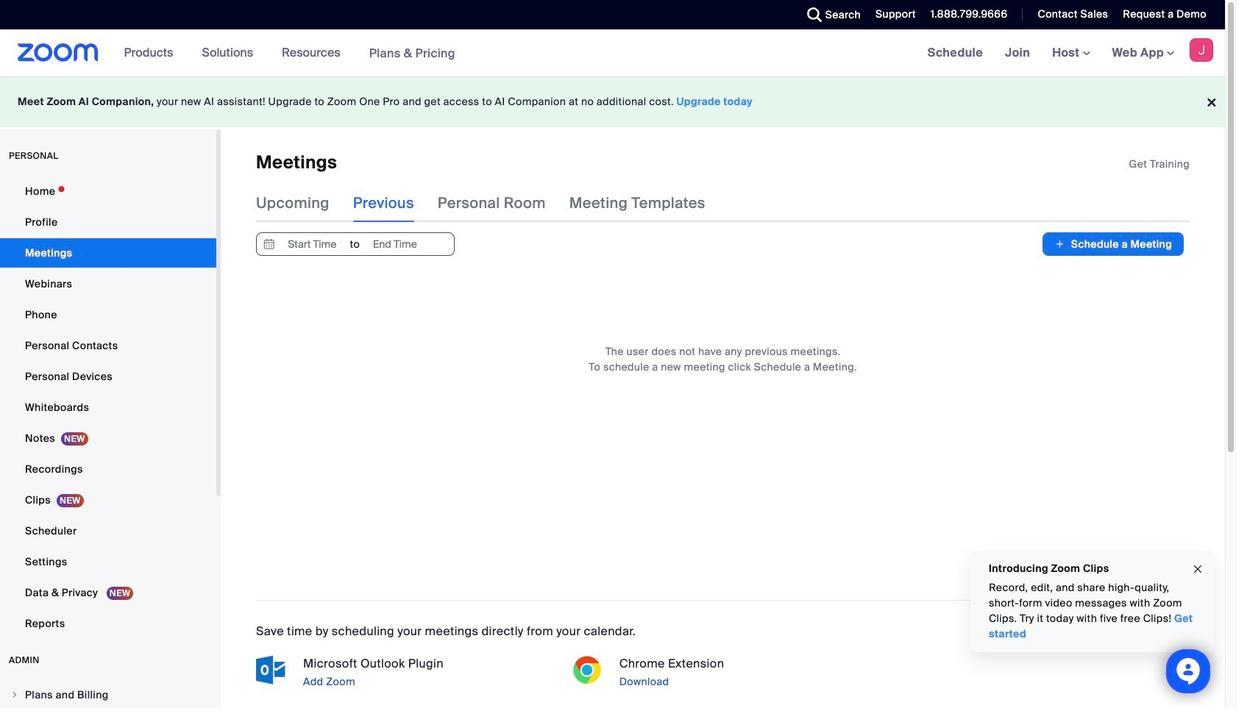 Task type: vqa. For each thing, say whether or not it's contained in the screenshot.
bottommost and
no



Task type: describe. For each thing, give the bounding box(es) containing it.
close image
[[1192, 561, 1204, 578]]

meetings navigation
[[916, 29, 1225, 77]]

profile picture image
[[1190, 38, 1213, 62]]

personal menu menu
[[0, 177, 216, 640]]

date image
[[260, 234, 278, 256]]



Task type: locate. For each thing, give the bounding box(es) containing it.
Date Range Picker End field
[[361, 234, 429, 256]]

zoom logo image
[[18, 43, 98, 62]]

tabs of meeting tab list
[[256, 184, 729, 222]]

Date Range Picker Start field
[[278, 234, 346, 256]]

banner
[[0, 29, 1225, 77]]

add image
[[1055, 237, 1065, 252]]

product information navigation
[[113, 29, 466, 77]]

application
[[1129, 157, 1190, 171]]

menu item
[[0, 681, 216, 709]]

right image
[[10, 691, 19, 700]]

footer
[[0, 77, 1225, 127]]



